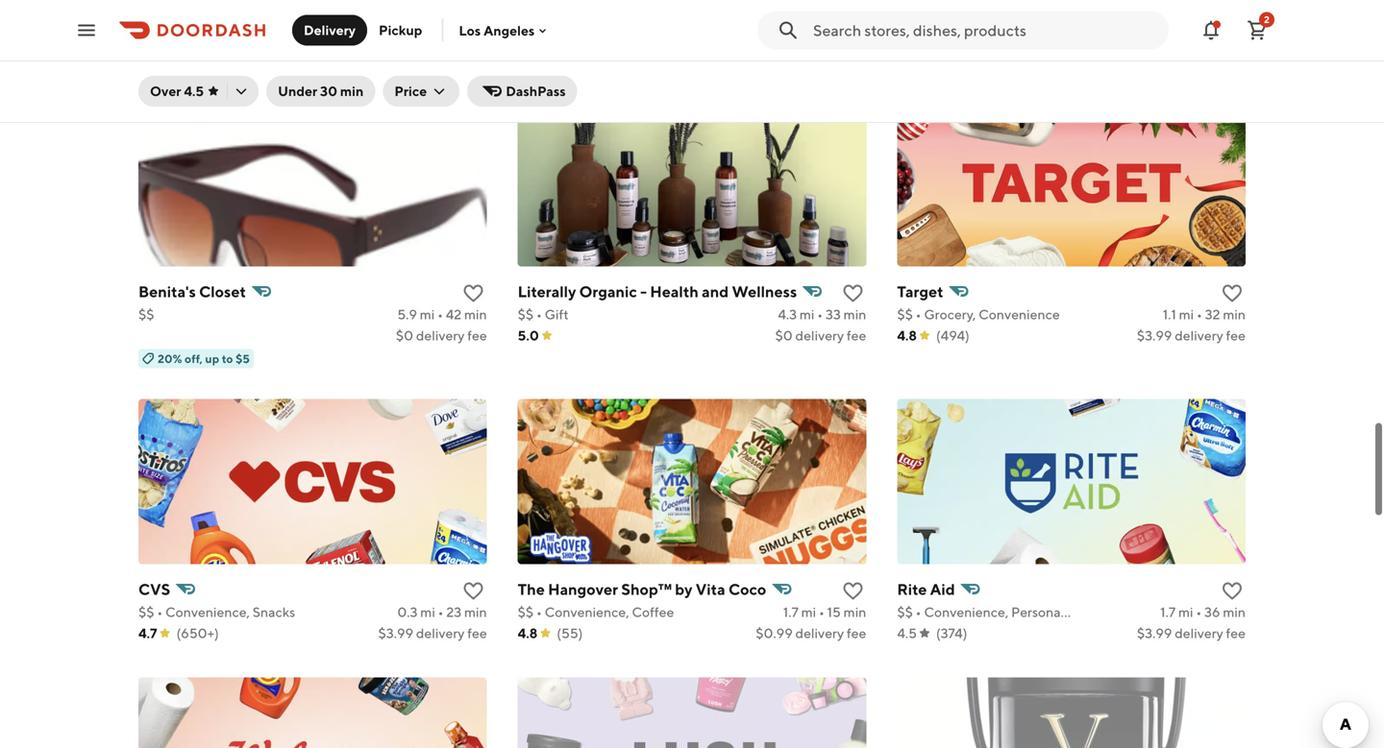 Task type: describe. For each thing, give the bounding box(es) containing it.
health
[[650, 282, 699, 301]]

1 vertical spatial 4.5
[[897, 626, 917, 641]]

20%
[[158, 352, 182, 366]]

care
[[1067, 604, 1097, 620]]

min right 15
[[844, 604, 866, 620]]

price
[[394, 83, 427, 99]]

rave
[[142, 54, 170, 68]]

$$ up "4.7"
[[138, 604, 154, 620]]

target
[[897, 282, 944, 301]]

2 $0.99 delivery fee from the top
[[756, 626, 866, 641]]

$​0 delivery fee left 1 items, open order cart image
[[1155, 30, 1246, 45]]

dashpass button
[[467, 76, 577, 107]]

off,
[[185, 352, 203, 366]]

$$ • convenience, coffee
[[518, 604, 674, 620]]

2 $0.99 from the top
[[756, 626, 793, 641]]

6.0
[[396, 8, 417, 24]]

price button
[[383, 76, 460, 107]]

literally organic - health and wellness
[[518, 282, 797, 301]]

2
[[1264, 14, 1270, 25]]

min right 6.7
[[844, 8, 866, 24]]

reviews
[[172, 54, 217, 68]]

benita's closet
[[138, 282, 246, 301]]

hangover
[[548, 580, 618, 599]]

$$ up 5.0
[[518, 306, 534, 322]]

$3.99 delivery fee for target
[[1137, 328, 1246, 343]]

over
[[150, 83, 181, 99]]

0 vertical spatial 5.9
[[1156, 8, 1176, 24]]

0 vertical spatial 5.9 mi • 42 min
[[1156, 8, 1246, 24]]

4.3 mi • 33 min
[[778, 306, 866, 322]]

the
[[518, 580, 545, 599]]

4.8 for the hangover shop™ by vita coco
[[518, 626, 538, 641]]

mi for the hangover shop™ by vita coco
[[801, 604, 816, 620]]

min right "notification bell" icon
[[1223, 8, 1246, 24]]

42 for $​0 delivery fee
[[1205, 8, 1220, 24]]

mi for rite aid
[[1179, 604, 1193, 620]]

6.0 mi • 38 min
[[396, 8, 487, 24]]

(374)
[[936, 626, 968, 641]]

click to add this store to your saved list image for aid
[[1221, 580, 1244, 603]]

gift
[[545, 306, 569, 322]]

los angeles button
[[459, 22, 550, 38]]

under 30 min button
[[266, 76, 375, 107]]

4.3
[[778, 306, 797, 322]]

6.7 mi • 42 min
[[778, 8, 866, 24]]

1.1 mi • 32 min
[[1163, 306, 1246, 322]]

0 horizontal spatial 5.9
[[397, 306, 417, 322]]

click to add this store to your saved list image for organic
[[841, 282, 865, 305]]

4.8 for target
[[897, 328, 917, 343]]

los angeles
[[459, 22, 535, 38]]

1.7 mi • 36 min
[[1160, 604, 1246, 620]]

vita
[[696, 580, 726, 599]]

the hangover shop™ by vita coco
[[518, 580, 766, 599]]

literally
[[518, 282, 576, 301]]

under 30 min
[[278, 83, 364, 99]]

rave reviews
[[142, 54, 217, 68]]

rite
[[897, 580, 927, 599]]

wellness
[[732, 282, 797, 301]]

$$ • convenience, personal care
[[897, 604, 1097, 620]]

closet
[[199, 282, 246, 301]]

min right 38
[[464, 8, 487, 24]]

delivery left 5.0
[[416, 328, 465, 343]]

over 4.5
[[150, 83, 204, 99]]

los
[[459, 22, 481, 38]]

23
[[446, 604, 462, 620]]

aid
[[930, 580, 955, 599]]

$3.99 delivery fee for cvs
[[378, 626, 487, 641]]

delivery down 1.1 mi • 32 min
[[1175, 328, 1223, 343]]

4.7
[[138, 626, 157, 641]]

under
[[278, 83, 317, 99]]

$3.99 delivery fee for rite aid
[[1137, 626, 1246, 641]]

angeles
[[484, 22, 535, 38]]

convenience, for rite aid
[[924, 604, 1009, 620]]

min inside button
[[340, 83, 364, 99]]

$$ • convenience, snacks
[[138, 604, 295, 620]]



Task type: locate. For each thing, give the bounding box(es) containing it.
$$ down rite
[[897, 604, 913, 620]]

1 vertical spatial 5.9 mi • 42 min
[[397, 306, 487, 322]]

5.0
[[518, 328, 539, 343]]

delivery down 6.0 mi • 38 min
[[416, 30, 465, 45]]

4.5 right over
[[184, 83, 204, 99]]

$3.99 delivery fee
[[1137, 328, 1246, 343], [378, 626, 487, 641], [1137, 626, 1246, 641]]

1 convenience, from the left
[[165, 604, 250, 620]]

42 left $$ • gift
[[446, 306, 462, 322]]

coco
[[729, 580, 766, 599]]

42 for $0.99 delivery fee
[[825, 8, 841, 24]]

$5
[[236, 352, 250, 366]]

min right 23
[[464, 604, 487, 620]]

and
[[702, 282, 729, 301]]

0 horizontal spatial 4.5
[[184, 83, 204, 99]]

pickup button
[[367, 15, 434, 46]]

6.7
[[778, 8, 797, 24]]

click to add this store to your saved list image up 4.3 mi • 33 min
[[841, 282, 865, 305]]

4.8 left (494)
[[897, 328, 917, 343]]

mi for target
[[1179, 306, 1194, 322]]

1 horizontal spatial convenience,
[[545, 604, 629, 620]]

4.5
[[184, 83, 204, 99], [897, 626, 917, 641]]

$0.99 delivery fee down 1.7 mi • 15 min
[[756, 626, 866, 641]]

delivery button
[[292, 15, 367, 46]]

$​0 delivery fee down 6.0 mi • 38 min
[[396, 30, 487, 45]]

$3.99 for cvs
[[378, 626, 413, 641]]

0 vertical spatial 4.5
[[184, 83, 204, 99]]

4.5 down rite
[[897, 626, 917, 641]]

$3.99 down the 1.1
[[1137, 328, 1172, 343]]

4.8 up rave on the left
[[138, 30, 158, 45]]

1.7 for the hangover shop™ by vita coco
[[783, 604, 799, 620]]

$3.99 for target
[[1137, 328, 1172, 343]]

$3.99 down the 0.3
[[378, 626, 413, 641]]

mi for literally organic - health and wellness
[[800, 306, 815, 322]]

click to add this store to your saved list image left literally at the left top
[[462, 282, 485, 305]]

1.1
[[1163, 306, 1176, 322]]

0 horizontal spatial 4.8
[[138, 30, 158, 45]]

42 right 6.7
[[825, 8, 841, 24]]

by
[[675, 580, 693, 599]]

0.3
[[397, 604, 418, 620]]

42 left 1 items, open order cart image
[[1205, 8, 1220, 24]]

1 vertical spatial $0.99 delivery fee
[[756, 626, 866, 641]]

5.9
[[1156, 8, 1176, 24], [397, 306, 417, 322]]

2 1.7 from the left
[[1160, 604, 1176, 620]]

up
[[205, 352, 219, 366]]

convenience,
[[165, 604, 250, 620], [545, 604, 629, 620], [924, 604, 1009, 620]]

delivery
[[304, 22, 356, 38]]

$3.99
[[1137, 328, 1172, 343], [378, 626, 413, 641], [1137, 626, 1172, 641]]

$$ down the the in the left bottom of the page
[[518, 604, 534, 620]]

convenience, down the hangover
[[545, 604, 629, 620]]

$3.99 delivery fee down 1.1 mi • 32 min
[[1137, 328, 1246, 343]]

mi for benita's closet
[[420, 306, 435, 322]]

dashpass
[[506, 83, 566, 99]]

1 $0.99 delivery fee from the top
[[756, 30, 866, 45]]

delivery
[[416, 30, 465, 45], [796, 30, 844, 45], [1175, 30, 1223, 45], [416, 328, 465, 343], [796, 328, 844, 343], [1175, 328, 1223, 343], [416, 626, 465, 641], [796, 626, 844, 641], [1175, 626, 1223, 641]]

36
[[1205, 604, 1220, 620]]

delivery down 1.7 mi • 36 min
[[1175, 626, 1223, 641]]

notification bell image
[[1200, 19, 1223, 42]]

$3.99 delivery fee down 1.7 mi • 36 min
[[1137, 626, 1246, 641]]

cvs
[[138, 580, 170, 599]]

1 horizontal spatial 4.8
[[518, 626, 538, 641]]

$3.99 delivery fee down '0.3 mi • 23 min'
[[378, 626, 487, 641]]

$$ right los
[[518, 8, 534, 24]]

$$ down benita's
[[138, 306, 154, 322]]

30
[[320, 83, 337, 99]]

1 horizontal spatial 4.5
[[897, 626, 917, 641]]

min left $$ • gift
[[464, 306, 487, 322]]

0 horizontal spatial convenience,
[[165, 604, 250, 620]]

1.7
[[783, 604, 799, 620], [1160, 604, 1176, 620]]

2 vertical spatial 4.8
[[518, 626, 538, 641]]

coffee
[[632, 604, 674, 620]]

1 $0.99 from the top
[[756, 30, 793, 45]]

2 horizontal spatial 42
[[1205, 8, 1220, 24]]

•
[[438, 8, 443, 24], [817, 8, 823, 24], [1196, 8, 1202, 24], [437, 306, 443, 322], [536, 306, 542, 322], [817, 306, 823, 322], [916, 306, 921, 322], [1197, 306, 1202, 322], [157, 604, 163, 620], [438, 604, 444, 620], [536, 604, 542, 620], [819, 604, 825, 620], [916, 604, 921, 620], [1196, 604, 1202, 620]]

1.7 mi • 15 min
[[783, 604, 866, 620]]

(191)
[[177, 30, 205, 45]]

min right "30"
[[340, 83, 364, 99]]

1 horizontal spatial 5.9
[[1156, 8, 1176, 24]]

min
[[464, 8, 487, 24], [844, 8, 866, 24], [1223, 8, 1246, 24], [340, 83, 364, 99], [464, 306, 487, 322], [844, 306, 866, 322], [1223, 306, 1246, 322], [464, 604, 487, 620], [844, 604, 866, 620], [1223, 604, 1246, 620]]

convenience, up (650+)
[[165, 604, 250, 620]]

$$ • gift
[[518, 306, 569, 322]]

20% off, up to $5
[[158, 352, 250, 366]]

3 convenience, from the left
[[924, 604, 1009, 620]]

-
[[640, 282, 647, 301]]

2 horizontal spatial convenience,
[[924, 604, 1009, 620]]

delivery down '0.3 mi • 23 min'
[[416, 626, 465, 641]]

delivery down 1.7 mi • 15 min
[[796, 626, 844, 641]]

min right 36
[[1223, 604, 1246, 620]]

click to add this store to your saved list image up 1.7 mi • 36 min
[[1221, 580, 1244, 603]]

0 horizontal spatial 5.9 mi • 42 min
[[397, 306, 487, 322]]

38
[[446, 8, 462, 24]]

$0.99 delivery fee
[[756, 30, 866, 45], [756, 626, 866, 641]]

$​0 delivery fee
[[396, 30, 487, 45], [1155, 30, 1246, 45], [396, 328, 487, 343], [775, 328, 866, 343]]

2 horizontal spatial 4.8
[[897, 328, 917, 343]]

4.8 left (55)
[[518, 626, 538, 641]]

convenience, for the hangover shop™ by vita coco
[[545, 604, 629, 620]]

snacks
[[253, 604, 295, 620]]

$0.99 down coco
[[756, 626, 793, 641]]

pickup
[[379, 22, 422, 38]]

0 vertical spatial 4.8
[[138, 30, 158, 45]]

convenience, for cvs
[[165, 604, 250, 620]]

convenience
[[979, 306, 1060, 322]]

1 vertical spatial 5.9
[[397, 306, 417, 322]]

0 vertical spatial $0.99
[[756, 30, 793, 45]]

$$ up rave on the left
[[138, 8, 154, 24]]

(494)
[[936, 328, 970, 343]]

1 horizontal spatial 1.7
[[1160, 604, 1176, 620]]

4.8
[[138, 30, 158, 45], [897, 328, 917, 343], [518, 626, 538, 641]]

(55)
[[557, 626, 583, 641]]

click to add this store to your saved list image for hangover
[[841, 580, 865, 603]]

click to add this store to your saved list image for closet
[[462, 282, 485, 305]]

1 horizontal spatial 42
[[825, 8, 841, 24]]

personal
[[1011, 604, 1064, 620]]

1 vertical spatial 4.8
[[897, 328, 917, 343]]

min right the '33'
[[844, 306, 866, 322]]

$$ down the target
[[897, 306, 913, 322]]

42
[[825, 8, 841, 24], [1205, 8, 1220, 24], [446, 306, 462, 322]]

1 items, open order cart image
[[1246, 19, 1269, 42]]

click to add this store to your saved list image up '0.3 mi • 23 min'
[[462, 580, 485, 603]]

0.3 mi • 23 min
[[397, 604, 487, 620]]

click to add this store to your saved list image
[[841, 282, 865, 305], [462, 580, 485, 603], [841, 580, 865, 603]]

$0.99 delivery fee down "6.7 mi • 42 min"
[[756, 30, 866, 45]]

$3.99 down 1.7 mi • 36 min
[[1137, 626, 1172, 641]]

0 vertical spatial $0.99 delivery fee
[[756, 30, 866, 45]]

(650+)
[[176, 626, 219, 641]]

click to add this store to your saved list image up 1.7 mi • 15 min
[[841, 580, 865, 603]]

$$ right "6.7 mi • 42 min"
[[897, 8, 913, 24]]

Store search: begin typing to search for stores available on DoorDash text field
[[813, 20, 1157, 41]]

0 horizontal spatial 1.7
[[783, 604, 799, 620]]

to
[[222, 352, 233, 366]]

0 horizontal spatial 42
[[446, 306, 462, 322]]

over 4.5 button
[[138, 76, 259, 107]]

min right 32
[[1223, 306, 1246, 322]]

$3.99 for rite aid
[[1137, 626, 1172, 641]]

$​0
[[396, 30, 413, 45], [1155, 30, 1172, 45], [396, 328, 413, 343], [775, 328, 793, 343]]

delivery down "6.7 mi • 42 min"
[[796, 30, 844, 45]]

1.7 for rite aid
[[1160, 604, 1176, 620]]

32
[[1205, 306, 1220, 322]]

1 horizontal spatial 5.9 mi • 42 min
[[1156, 8, 1246, 24]]

convenience, up (374)
[[924, 604, 1009, 620]]

click to add this store to your saved list image up 1.1 mi • 32 min
[[1221, 282, 1244, 305]]

2 convenience, from the left
[[545, 604, 629, 620]]

organic
[[579, 282, 637, 301]]

open menu image
[[75, 19, 98, 42]]

$0.99 down 6.7
[[756, 30, 793, 45]]

4.5 inside button
[[184, 83, 204, 99]]

mi for cvs
[[420, 604, 435, 620]]

fee
[[467, 30, 487, 45], [847, 30, 866, 45], [1226, 30, 1246, 45], [467, 328, 487, 343], [847, 328, 866, 343], [1226, 328, 1246, 343], [467, 626, 487, 641], [847, 626, 866, 641], [1226, 626, 1246, 641]]

15
[[827, 604, 841, 620]]

2 button
[[1238, 11, 1277, 50]]

delivery left 1 items, open order cart image
[[1175, 30, 1223, 45]]

delivery down 4.3 mi • 33 min
[[796, 328, 844, 343]]

$$ • grocery, convenience
[[897, 306, 1060, 322]]

click to add this store to your saved list image
[[462, 282, 485, 305], [1221, 282, 1244, 305], [1221, 580, 1244, 603]]

benita's
[[138, 282, 196, 301]]

shop™
[[621, 580, 672, 599]]

$$
[[138, 8, 154, 24], [518, 8, 534, 24], [897, 8, 913, 24], [138, 306, 154, 322], [518, 306, 534, 322], [897, 306, 913, 322], [138, 604, 154, 620], [518, 604, 534, 620], [897, 604, 913, 620]]

1.7 left 36
[[1160, 604, 1176, 620]]

$0.99
[[756, 30, 793, 45], [756, 626, 793, 641]]

1 vertical spatial $0.99
[[756, 626, 793, 641]]

grocery,
[[924, 306, 976, 322]]

$​0 delivery fee left 5.0
[[396, 328, 487, 343]]

33
[[826, 306, 841, 322]]

mi
[[420, 8, 435, 24], [799, 8, 814, 24], [1179, 8, 1194, 24], [420, 306, 435, 322], [800, 306, 815, 322], [1179, 306, 1194, 322], [420, 604, 435, 620], [801, 604, 816, 620], [1179, 604, 1193, 620]]

rite aid
[[897, 580, 955, 599]]

1 1.7 from the left
[[783, 604, 799, 620]]

5.9 mi • 42 min
[[1156, 8, 1246, 24], [397, 306, 487, 322]]

$​0 delivery fee down 4.3 mi • 33 min
[[775, 328, 866, 343]]

1.7 left 15
[[783, 604, 799, 620]]



Task type: vqa. For each thing, say whether or not it's contained in the screenshot.


